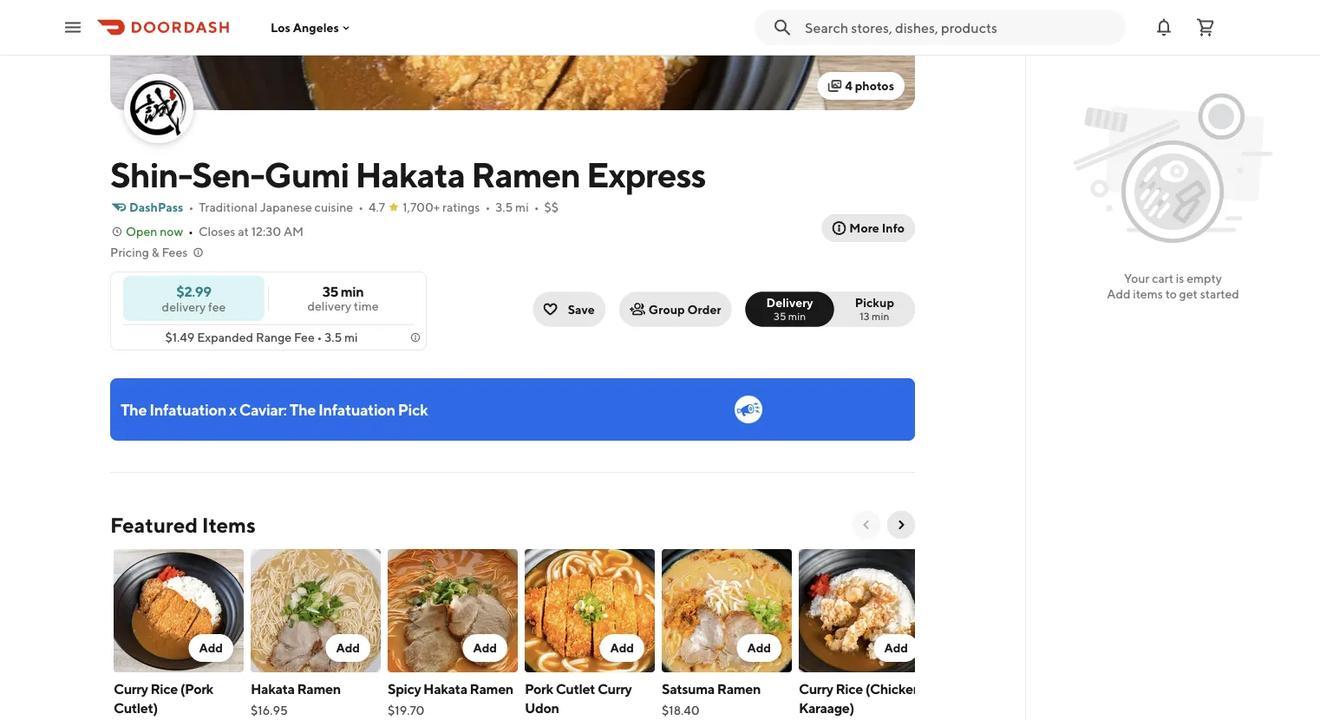 Task type: vqa. For each thing, say whether or not it's contained in the screenshot.
the close sweet potato fries image
no



Task type: locate. For each thing, give the bounding box(es) containing it.
spicy
[[388, 681, 421, 697]]

add button for spicy hakata ramen
[[463, 634, 508, 662]]

ramen down hakata ramen image
[[297, 681, 341, 697]]

add up spicy hakata ramen $19.70
[[473, 641, 497, 655]]

1 horizontal spatial rice
[[836, 681, 863, 697]]

6 add button from the left
[[874, 634, 919, 662]]

add button up (pork
[[189, 634, 233, 662]]

add for pork cutlet curry udon
[[610, 641, 634, 655]]

0 items, open order cart image
[[1196, 17, 1217, 38]]

add for satsuma ramen
[[748, 641, 771, 655]]

3 curry from the left
[[799, 681, 834, 697]]

$16.95
[[251, 703, 288, 718]]

curry right cutlet
[[598, 681, 632, 697]]

group order
[[649, 302, 722, 316]]

• right now
[[188, 224, 193, 239]]

4
[[845, 79, 853, 93]]

satsuma ramen image
[[662, 549, 792, 673]]

min inside pickup 13 min
[[872, 310, 890, 322]]

rice up karaage)
[[836, 681, 863, 697]]

•
[[189, 200, 194, 214], [359, 200, 364, 214], [485, 200, 491, 214], [534, 200, 539, 214], [188, 224, 193, 239], [317, 330, 322, 345]]

0 horizontal spatial 35
[[323, 283, 338, 300]]

cutlet)
[[114, 700, 158, 716]]

1 vertical spatial mi
[[345, 330, 358, 345]]

min
[[341, 283, 364, 300], [789, 310, 806, 322], [872, 310, 890, 322]]

0 vertical spatial mi
[[516, 200, 529, 214]]

rice left (pork
[[150, 681, 178, 697]]

mi
[[516, 200, 529, 214], [345, 330, 358, 345]]

infatuation
[[150, 400, 226, 419], [319, 400, 395, 419]]

4 photos
[[845, 79, 895, 93]]

1 horizontal spatial 35
[[774, 310, 787, 322]]

1 horizontal spatial curry
[[598, 681, 632, 697]]

5 add button from the left
[[737, 634, 782, 662]]

3.5 right ratings
[[496, 200, 513, 214]]

hakata up 1,700+
[[355, 154, 465, 195]]

1 horizontal spatial 3.5
[[496, 200, 513, 214]]

3.5 right fee
[[325, 330, 342, 345]]

min for delivery
[[789, 310, 806, 322]]

2 horizontal spatial min
[[872, 310, 890, 322]]

13
[[860, 310, 870, 322]]

add button up spicy hakata ramen $19.70
[[463, 634, 508, 662]]

$2.99
[[176, 283, 211, 299]]

curry rice (pork cutlet) image
[[114, 549, 244, 673]]

4.7
[[369, 200, 385, 214]]

more
[[850, 221, 880, 235]]

delivery up $1.49
[[162, 299, 206, 314]]

add for curry rice (chicken karaage)
[[885, 641, 909, 655]]

• right dashpass
[[189, 200, 194, 214]]

rice
[[150, 681, 178, 697], [836, 681, 863, 697]]

the
[[121, 400, 147, 419], [290, 400, 316, 419]]

ramen left pork
[[470, 681, 514, 697]]

curry
[[114, 681, 148, 697], [598, 681, 632, 697], [799, 681, 834, 697]]

add button up hakata ramen $16.95
[[326, 634, 371, 662]]

0 horizontal spatial min
[[341, 283, 364, 300]]

add up pork cutlet curry udon
[[610, 641, 634, 655]]

curry inside curry rice (pork cutlet)
[[114, 681, 148, 697]]

3 add button from the left
[[463, 634, 508, 662]]

curry up karaage)
[[799, 681, 834, 697]]

satsuma
[[662, 681, 715, 697]]

curry rice (chicken karaage)
[[799, 681, 921, 716]]

shin-sen-gumi hakata ramen express image
[[110, 0, 916, 110], [126, 75, 192, 141]]

add for spicy hakata ramen
[[473, 641, 497, 655]]

1 horizontal spatial min
[[789, 310, 806, 322]]

infatuation left x
[[150, 400, 226, 419]]

delivery inside 35 min delivery time
[[308, 299, 351, 313]]

to
[[1166, 287, 1177, 301]]

add button up pork cutlet curry udon
[[600, 634, 645, 662]]

1 horizontal spatial mi
[[516, 200, 529, 214]]

add button up (chicken
[[874, 634, 919, 662]]

2 add button from the left
[[326, 634, 371, 662]]

add up (chicken
[[885, 641, 909, 655]]

min inside delivery 35 min
[[789, 310, 806, 322]]

0 horizontal spatial delivery
[[162, 299, 206, 314]]

35 down delivery
[[774, 310, 787, 322]]

add up satsuma ramen $18.40
[[748, 641, 771, 655]]

pickup
[[855, 295, 895, 309]]

cart
[[1153, 271, 1174, 285]]

35 left time
[[323, 283, 338, 300]]

group order button
[[619, 292, 732, 327]]

open
[[126, 224, 157, 239]]

shin-
[[110, 154, 192, 195]]

pricing
[[110, 245, 149, 259]]

4 add button from the left
[[600, 634, 645, 662]]

add
[[1107, 287, 1131, 301], [199, 641, 223, 655], [336, 641, 360, 655], [473, 641, 497, 655], [610, 641, 634, 655], [748, 641, 771, 655], [885, 641, 909, 655]]

35 inside 35 min delivery time
[[323, 283, 338, 300]]

$1.49
[[165, 330, 195, 345]]

delivery
[[308, 299, 351, 313], [162, 299, 206, 314]]

hakata ramen image
[[251, 549, 381, 673]]

1 rice from the left
[[150, 681, 178, 697]]

karaage)
[[799, 700, 855, 716]]

0 horizontal spatial curry
[[114, 681, 148, 697]]

1 vertical spatial 35
[[774, 310, 787, 322]]

2 rice from the left
[[836, 681, 863, 697]]

mi left '$$'
[[516, 200, 529, 214]]

0 vertical spatial 35
[[323, 283, 338, 300]]

curry rice (chicken karaage) image
[[799, 549, 929, 673]]

ramen right satsuma
[[717, 681, 761, 697]]

• left '$$'
[[534, 200, 539, 214]]

2 infatuation from the left
[[319, 400, 395, 419]]

hakata
[[355, 154, 465, 195], [251, 681, 295, 697], [424, 681, 468, 697]]

save
[[568, 302, 595, 316]]

min inside 35 min delivery time
[[341, 283, 364, 300]]

add for hakata ramen
[[336, 641, 360, 655]]

None radio
[[824, 292, 916, 327]]

fee
[[208, 299, 226, 314]]

1 horizontal spatial infatuation
[[319, 400, 395, 419]]

add up (pork
[[199, 641, 223, 655]]

0 horizontal spatial infatuation
[[150, 400, 226, 419]]

0 horizontal spatial mi
[[345, 330, 358, 345]]

add for curry rice (pork cutlet)
[[199, 641, 223, 655]]

2 horizontal spatial curry
[[799, 681, 834, 697]]

add up hakata ramen $16.95
[[336, 641, 360, 655]]

1,700+
[[403, 200, 440, 214]]

rice inside curry rice (pork cutlet)
[[150, 681, 178, 697]]

None radio
[[746, 292, 834, 327]]

1 horizontal spatial delivery
[[308, 299, 351, 313]]

more info button
[[822, 214, 916, 242]]

1 horizontal spatial the
[[290, 400, 316, 419]]

ramen inside spicy hakata ramen $19.70
[[470, 681, 514, 697]]

1 add button from the left
[[189, 634, 233, 662]]

ramen inside hakata ramen $16.95
[[297, 681, 341, 697]]

next button of carousel image
[[895, 518, 909, 532]]

pricing & fees
[[110, 245, 188, 259]]

ramen
[[471, 154, 580, 195], [297, 681, 341, 697], [470, 681, 514, 697], [717, 681, 761, 697]]

add button for curry rice (chicken karaage)
[[874, 634, 919, 662]]

0 horizontal spatial 3.5
[[325, 330, 342, 345]]

$1.49 expanded range fee • 3.5 mi
[[165, 330, 358, 345]]

add button up satsuma ramen $18.40
[[737, 634, 782, 662]]

los angeles
[[271, 20, 339, 34]]

rice inside curry rice (chicken karaage)
[[836, 681, 863, 697]]

curry up the cutlet)
[[114, 681, 148, 697]]

order
[[688, 302, 722, 316]]

udon
[[525, 700, 559, 716]]

angeles
[[293, 20, 339, 34]]

pick
[[398, 400, 428, 419]]

mi down time
[[345, 330, 358, 345]]

add down your
[[1107, 287, 1131, 301]]

1 curry from the left
[[114, 681, 148, 697]]

hakata right spicy
[[424, 681, 468, 697]]

infatuation left pick
[[319, 400, 395, 419]]

rice for karaage)
[[836, 681, 863, 697]]

2 curry from the left
[[598, 681, 632, 697]]

is
[[1177, 271, 1185, 285]]

delivery left time
[[308, 299, 351, 313]]

curry inside curry rice (chicken karaage)
[[799, 681, 834, 697]]

0 horizontal spatial the
[[121, 400, 147, 419]]

3.5
[[496, 200, 513, 214], [325, 330, 342, 345]]

ratings
[[443, 200, 480, 214]]

0 horizontal spatial rice
[[150, 681, 178, 697]]

hakata up $16.95
[[251, 681, 295, 697]]

japanese
[[260, 200, 312, 214]]



Task type: describe. For each thing, give the bounding box(es) containing it.
shin-sen-gumi hakata ramen express
[[110, 154, 706, 195]]

35 inside delivery 35 min
[[774, 310, 787, 322]]

$1.49 expanded range fee • 3.5 mi image
[[409, 331, 423, 345]]

traditional
[[199, 200, 258, 214]]

order methods option group
[[746, 292, 916, 327]]

items
[[202, 512, 256, 537]]

dashpass •
[[129, 200, 194, 214]]

previous button of carousel image
[[860, 518, 874, 532]]

(chicken
[[866, 681, 921, 697]]

• closes at 12:30 am
[[188, 224, 304, 239]]

your
[[1125, 271, 1150, 285]]

hakata ramen $16.95
[[251, 681, 341, 718]]

1 infatuation from the left
[[150, 400, 226, 419]]

expanded
[[197, 330, 253, 345]]

4 photos button
[[818, 72, 905, 100]]

2 the from the left
[[290, 400, 316, 419]]

dashpass
[[129, 200, 183, 214]]

save button
[[533, 292, 606, 327]]

none radio containing delivery
[[746, 292, 834, 327]]

35 min delivery time
[[308, 283, 379, 313]]

pork cutlet curry udon
[[525, 681, 632, 716]]

fees
[[162, 245, 188, 259]]

hakata inside hakata ramen $16.95
[[251, 681, 295, 697]]

pork cutlet curry udon image
[[525, 549, 655, 673]]

fee
[[294, 330, 315, 345]]

featured items heading
[[110, 511, 256, 539]]

0 vertical spatial 3.5
[[496, 200, 513, 214]]

los angeles button
[[271, 20, 353, 34]]

add inside the your cart is empty add items to get started
[[1107, 287, 1131, 301]]

caviar:
[[239, 400, 287, 419]]

now
[[160, 224, 183, 239]]

ramen inside satsuma ramen $18.40
[[717, 681, 761, 697]]

more info
[[850, 221, 905, 235]]

the infatuation x caviar: the infatuation pick
[[121, 400, 428, 419]]

1,700+ ratings •
[[403, 200, 491, 214]]

delivery 35 min
[[767, 295, 814, 322]]

spicy hakata ramen image
[[388, 549, 518, 673]]

notification bell image
[[1154, 17, 1175, 38]]

curry for curry rice (pork cutlet)
[[114, 681, 148, 697]]

open menu image
[[62, 17, 83, 38]]

&
[[152, 245, 159, 259]]

12:30
[[251, 224, 281, 239]]

empty
[[1187, 271, 1223, 285]]

add button for hakata ramen
[[326, 634, 371, 662]]

closes
[[199, 224, 236, 239]]

featured
[[110, 512, 198, 537]]

time
[[354, 299, 379, 313]]

$$
[[545, 200, 559, 214]]

x
[[229, 400, 237, 419]]

started
[[1201, 287, 1240, 301]]

• left 4.7
[[359, 200, 364, 214]]

3.5 mi • $$
[[496, 200, 559, 214]]

curry for curry rice (chicken karaage)
[[799, 681, 834, 697]]

ramen up 3.5 mi • $$
[[471, 154, 580, 195]]

at
[[238, 224, 249, 239]]

1 vertical spatial 3.5
[[325, 330, 342, 345]]

• right fee
[[317, 330, 322, 345]]

$19.70
[[388, 703, 425, 718]]

traditional japanese cuisine
[[199, 200, 353, 214]]

min for pickup
[[872, 310, 890, 322]]

Store search: begin typing to search for stores available on DoorDash text field
[[805, 18, 1116, 37]]

your cart is empty add items to get started
[[1107, 271, 1240, 301]]

group
[[649, 302, 685, 316]]

delivery
[[767, 295, 814, 309]]

curry rice (pork cutlet)
[[114, 681, 213, 716]]

hakata inside spicy hakata ramen $19.70
[[424, 681, 468, 697]]

• right ratings
[[485, 200, 491, 214]]

featured items
[[110, 512, 256, 537]]

pricing & fees button
[[110, 244, 205, 261]]

(pork
[[180, 681, 213, 697]]

add button for curry rice (pork cutlet)
[[189, 634, 233, 662]]

gumi
[[264, 154, 349, 195]]

add button for pork cutlet curry udon
[[600, 634, 645, 662]]

items
[[1134, 287, 1164, 301]]

curry inside pork cutlet curry udon
[[598, 681, 632, 697]]

range
[[256, 330, 292, 345]]

$18.40
[[662, 703, 700, 718]]

delivery inside "$2.99 delivery fee"
[[162, 299, 206, 314]]

$2.99 delivery fee
[[162, 283, 226, 314]]

cutlet
[[556, 681, 595, 697]]

pork
[[525, 681, 553, 697]]

info
[[882, 221, 905, 235]]

photos
[[855, 79, 895, 93]]

rice for cutlet)
[[150, 681, 178, 697]]

none radio containing pickup
[[824, 292, 916, 327]]

pickup 13 min
[[855, 295, 895, 322]]

express
[[587, 154, 706, 195]]

am
[[284, 224, 304, 239]]

spicy hakata ramen $19.70
[[388, 681, 514, 718]]

los
[[271, 20, 291, 34]]

get
[[1180, 287, 1198, 301]]

add button for satsuma ramen
[[737, 634, 782, 662]]

sen-
[[192, 154, 264, 195]]

satsuma ramen $18.40
[[662, 681, 761, 718]]

1 the from the left
[[121, 400, 147, 419]]

open now
[[126, 224, 183, 239]]

cuisine
[[315, 200, 353, 214]]



